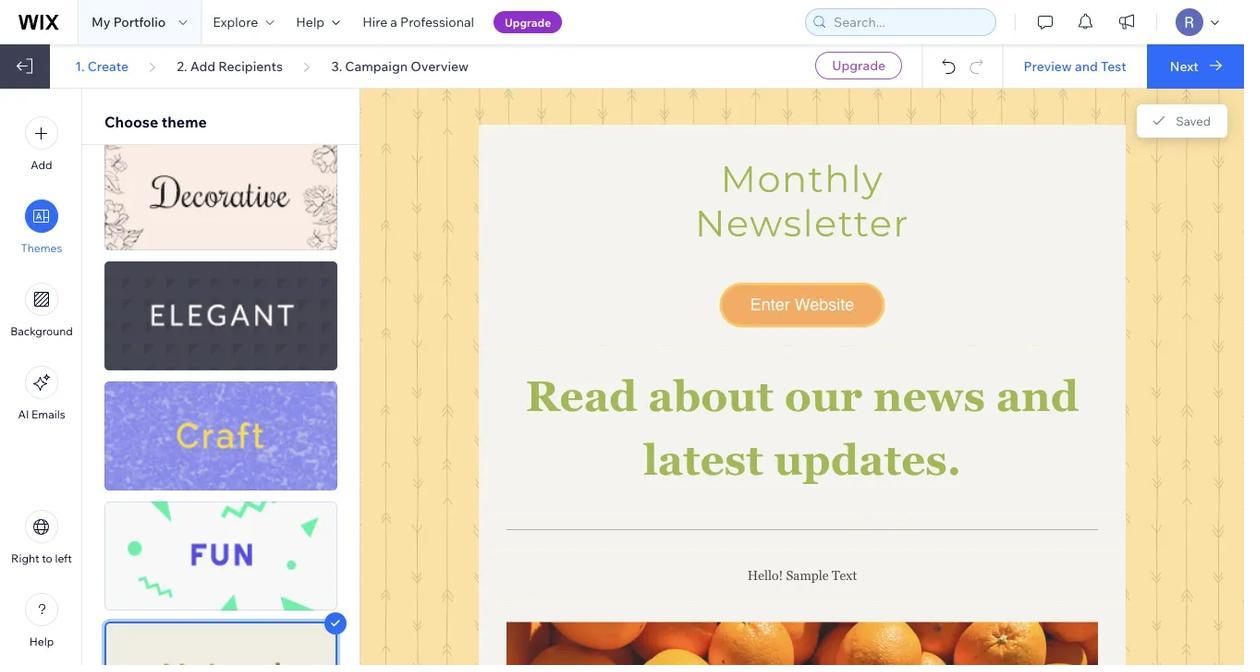 Task type: vqa. For each thing, say whether or not it's contained in the screenshot.
the right 'HELP' button
yes



Task type: describe. For each thing, give the bounding box(es) containing it.
create
[[88, 58, 128, 74]]

1. create
[[75, 58, 128, 74]]

news
[[873, 373, 985, 421]]

ai
[[18, 408, 29, 421]]

add inside button
[[31, 158, 52, 172]]

campaign
[[345, 58, 408, 74]]

monthly newsletter
[[695, 157, 910, 246]]

hire
[[362, 14, 387, 30]]

my portfolio
[[92, 14, 166, 30]]

Search... field
[[828, 9, 990, 35]]

read about our news and latest updates.
[[526, 373, 1090, 484]]

0 vertical spatial upgrade button
[[494, 11, 562, 33]]

0 horizontal spatial upgrade
[[505, 15, 551, 29]]

background button
[[10, 283, 73, 338]]

ai emails button
[[18, 366, 65, 421]]

portfolio
[[113, 14, 166, 30]]

3. campaign overview
[[331, 58, 469, 74]]

next
[[1170, 58, 1199, 74]]

to
[[42, 552, 52, 566]]

test
[[1101, 58, 1127, 74]]

and inside read about our news and latest updates.
[[996, 373, 1079, 421]]

0 vertical spatial and
[[1075, 58, 1098, 74]]

our
[[784, 373, 862, 421]]

right
[[11, 552, 39, 566]]

enter website
[[750, 295, 854, 314]]

2.
[[177, 58, 187, 74]]

3.
[[331, 58, 342, 74]]

themes button
[[21, 200, 62, 255]]

overview
[[411, 58, 469, 74]]

background
[[10, 324, 73, 338]]

2. add recipients link
[[177, 58, 283, 74]]



Task type: locate. For each thing, give the bounding box(es) containing it.
hire a professional
[[362, 14, 474, 30]]

1 vertical spatial help button
[[25, 593, 58, 649]]

saved
[[1176, 113, 1211, 128]]

help button
[[285, 0, 351, 44], [25, 593, 58, 649]]

0 vertical spatial help
[[296, 14, 325, 30]]

themes
[[21, 241, 62, 255]]

enter
[[750, 295, 790, 314]]

0 vertical spatial help button
[[285, 0, 351, 44]]

and
[[1075, 58, 1098, 74], [996, 373, 1079, 421]]

0 vertical spatial upgrade
[[505, 15, 551, 29]]

add up themes button
[[31, 158, 52, 172]]

0 horizontal spatial upgrade button
[[494, 11, 562, 33]]

right to left
[[11, 552, 72, 566]]

help
[[296, 14, 325, 30], [29, 635, 54, 649]]

help left hire
[[296, 14, 325, 30]]

1 vertical spatial and
[[996, 373, 1079, 421]]

updates.
[[774, 436, 961, 484]]

upgrade button down "search..." field
[[815, 52, 902, 79]]

text
[[832, 569, 857, 583]]

theme
[[162, 113, 207, 131]]

preview
[[1024, 58, 1072, 74]]

help down right to left
[[29, 635, 54, 649]]

1 horizontal spatial help button
[[285, 0, 351, 44]]

add right 2.
[[190, 58, 216, 74]]

1 vertical spatial add
[[31, 158, 52, 172]]

hello! sample text
[[748, 569, 857, 583]]

help button up 3.
[[285, 0, 351, 44]]

hello!
[[748, 569, 783, 583]]

ai emails
[[18, 408, 65, 421]]

upgrade right professional
[[505, 15, 551, 29]]

right to left button
[[11, 510, 72, 566]]

professional
[[400, 14, 474, 30]]

upgrade button right professional
[[494, 11, 562, 33]]

left
[[55, 552, 72, 566]]

upgrade
[[505, 15, 551, 29], [832, 57, 886, 73]]

add button
[[25, 116, 58, 172]]

hire a professional link
[[351, 0, 485, 44]]

recipients
[[218, 58, 283, 74]]

1.
[[75, 58, 85, 74]]

choose
[[104, 113, 158, 131]]

next button
[[1147, 44, 1244, 89]]

0 horizontal spatial help button
[[25, 593, 58, 649]]

help button down right to left
[[25, 593, 58, 649]]

1. create link
[[75, 58, 128, 74]]

1 vertical spatial upgrade button
[[815, 52, 902, 79]]

upgrade down "search..." field
[[832, 57, 886, 73]]

about
[[648, 373, 774, 421]]

a
[[390, 14, 397, 30]]

0 horizontal spatial help
[[29, 635, 54, 649]]

my
[[92, 14, 110, 30]]

preview and test
[[1024, 58, 1127, 74]]

emails
[[32, 408, 65, 421]]

1 horizontal spatial upgrade button
[[815, 52, 902, 79]]

3. campaign overview link
[[331, 58, 469, 74]]

2. add recipients
[[177, 58, 283, 74]]

latest
[[643, 436, 763, 484]]

sample
[[786, 569, 829, 583]]

1 horizontal spatial upgrade
[[832, 57, 886, 73]]

website
[[795, 295, 854, 314]]

newsletter
[[695, 201, 910, 246]]

1 vertical spatial upgrade
[[832, 57, 886, 73]]

read
[[526, 373, 637, 421]]

upgrade button
[[494, 11, 562, 33], [815, 52, 902, 79]]

1 vertical spatial help
[[29, 635, 54, 649]]

add
[[190, 58, 216, 74], [31, 158, 52, 172]]

1 horizontal spatial help
[[296, 14, 325, 30]]

0 horizontal spatial add
[[31, 158, 52, 172]]

monthly
[[721, 157, 884, 202]]

explore
[[213, 14, 258, 30]]

0 vertical spatial add
[[190, 58, 216, 74]]

1 horizontal spatial add
[[190, 58, 216, 74]]

choose theme
[[104, 113, 207, 131]]

enter website link
[[722, 286, 882, 324]]



